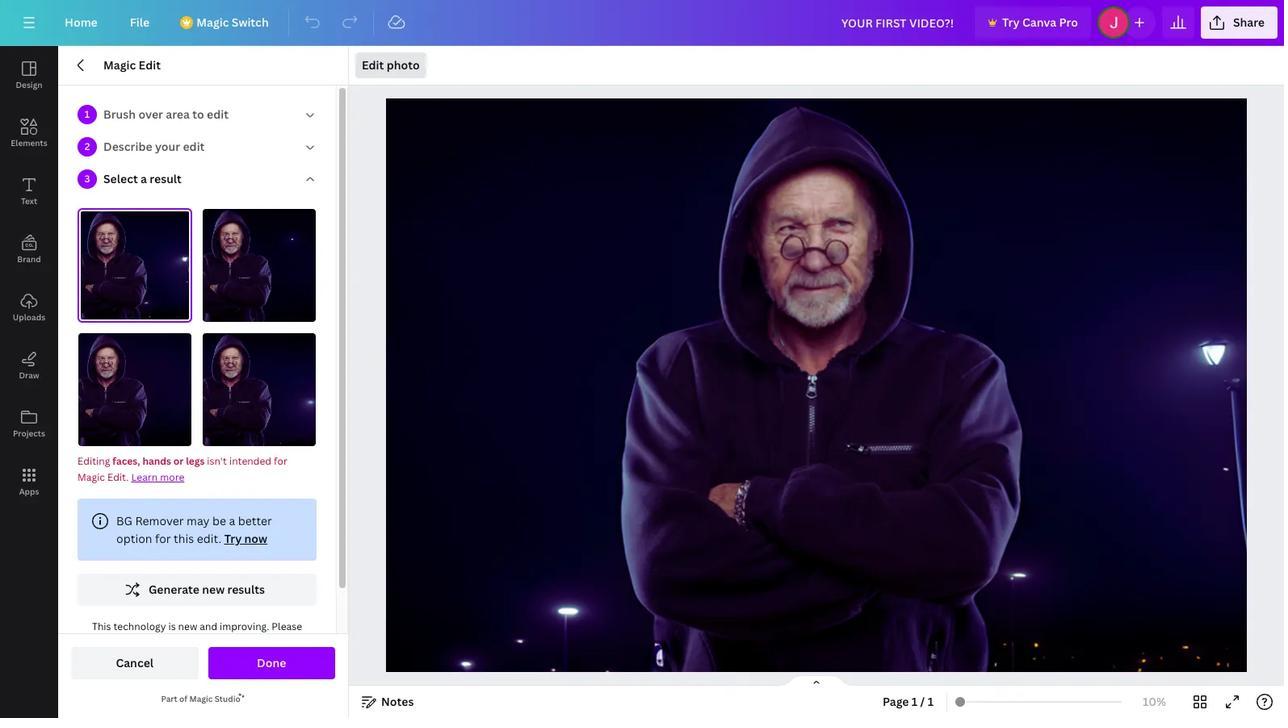 Task type: locate. For each thing, give the bounding box(es) containing it.
edit right to
[[207, 107, 229, 122]]

show pages image
[[778, 675, 855, 688]]

brand button
[[0, 220, 58, 279]]

a right be
[[229, 514, 235, 529]]

text
[[21, 195, 37, 207]]

legs
[[186, 455, 205, 468]]

isn't intended for magic edit.
[[78, 455, 287, 485]]

2 horizontal spatial 1
[[928, 695, 934, 710]]

magic for magic switch
[[196, 15, 229, 30]]

1 horizontal spatial a
[[229, 514, 235, 529]]

page 1 / 1
[[883, 695, 934, 710]]

draw
[[19, 370, 39, 381]]

0 vertical spatial try
[[1002, 15, 1020, 30]]

magic
[[196, 15, 229, 30], [103, 57, 136, 73], [78, 471, 105, 485], [189, 694, 213, 705]]

isn't
[[207, 455, 227, 468]]

part
[[161, 694, 177, 705]]

for down remover
[[155, 531, 171, 547]]

magic for magic edit
[[103, 57, 136, 73]]

magic inside button
[[196, 15, 229, 30]]

cancel button
[[71, 648, 198, 680]]

1
[[85, 107, 90, 121], [912, 695, 918, 710], [928, 695, 934, 710]]

brush
[[103, 107, 136, 122]]

1 up 2
[[85, 107, 90, 121]]

0 horizontal spatial try
[[224, 531, 242, 547]]

brand
[[17, 254, 41, 265]]

side panel tab list
[[0, 46, 58, 511]]

magic down file popup button
[[103, 57, 136, 73]]

magic down editing
[[78, 471, 105, 485]]

0 horizontal spatial 1
[[85, 107, 90, 121]]

edit
[[139, 57, 161, 73], [362, 57, 384, 73]]

design
[[16, 79, 42, 90]]

canva
[[1022, 15, 1057, 30]]

draw button
[[0, 337, 58, 395]]

0 horizontal spatial edit
[[183, 139, 205, 154]]

magic inside the isn't intended for magic edit.
[[78, 471, 105, 485]]

editing faces, hands or legs
[[78, 455, 205, 468]]

describe
[[103, 139, 152, 154]]

0 vertical spatial for
[[274, 455, 287, 468]]

0 horizontal spatial edit
[[139, 57, 161, 73]]

1 right /
[[928, 695, 934, 710]]

1 horizontal spatial try
[[1002, 15, 1020, 30]]

edit right your
[[183, 139, 205, 154]]

magic right 'of'
[[189, 694, 213, 705]]

try left canva
[[1002, 15, 1020, 30]]

elements button
[[0, 104, 58, 162]]

notes button
[[355, 690, 420, 716]]

for
[[274, 455, 287, 468], [155, 531, 171, 547]]

a inside the bg remover may be a better option for this edit.
[[229, 514, 235, 529]]

1 horizontal spatial edit
[[207, 107, 229, 122]]

brush over area to edit
[[103, 107, 229, 122]]

1 vertical spatial for
[[155, 531, 171, 547]]

try inside button
[[1002, 15, 1020, 30]]

1 vertical spatial try
[[224, 531, 242, 547]]

file
[[130, 15, 150, 30]]

1 horizontal spatial for
[[274, 455, 287, 468]]

try canva pro
[[1002, 15, 1078, 30]]

for inside the bg remover may be a better option for this edit.
[[155, 531, 171, 547]]

this
[[174, 531, 194, 547]]

0 vertical spatial a
[[141, 171, 147, 187]]

1 edit from the left
[[139, 57, 161, 73]]

edit photo button
[[355, 52, 426, 78]]

uploads button
[[0, 279, 58, 337]]

edit down file popup button
[[139, 57, 161, 73]]

+
[[780, 624, 786, 639]]

edit inside 'popup button'
[[362, 57, 384, 73]]

pro
[[1059, 15, 1078, 30]]

0 vertical spatial edit
[[207, 107, 229, 122]]

home link
[[52, 6, 110, 39]]

a
[[141, 171, 147, 187], [229, 514, 235, 529]]

magic studio
[[189, 694, 240, 705]]

magic left 'switch'
[[196, 15, 229, 30]]

2 edit from the left
[[362, 57, 384, 73]]

Design title text field
[[828, 6, 968, 39]]

1 vertical spatial edit
[[183, 139, 205, 154]]

for right intended
[[274, 455, 287, 468]]

better
[[238, 514, 272, 529]]

learn more link
[[131, 471, 184, 485]]

1 horizontal spatial edit
[[362, 57, 384, 73]]

1 vertical spatial a
[[229, 514, 235, 529]]

studio
[[215, 694, 240, 705]]

10% button
[[1128, 690, 1181, 716]]

option
[[116, 531, 152, 547]]

2
[[85, 140, 90, 153]]

try down be
[[224, 531, 242, 547]]

edit
[[207, 107, 229, 122], [183, 139, 205, 154]]

0 horizontal spatial for
[[155, 531, 171, 547]]

1 left /
[[912, 695, 918, 710]]

bg remover may be a better option for this edit.
[[116, 514, 272, 547]]

now
[[244, 531, 267, 547]]

done button
[[208, 648, 335, 680]]

generate new results button
[[78, 574, 317, 607]]

hands
[[142, 455, 171, 468]]

apps
[[19, 486, 39, 498]]

may
[[187, 514, 210, 529]]

share
[[1233, 15, 1265, 30]]

+ add page
[[780, 624, 841, 639]]

learn more
[[131, 471, 184, 485]]

edit left photo
[[362, 57, 384, 73]]

for inside the isn't intended for magic edit.
[[274, 455, 287, 468]]

a left result at the left
[[141, 171, 147, 187]]

elements
[[11, 137, 47, 149]]

try
[[1002, 15, 1020, 30], [224, 531, 242, 547]]



Task type: describe. For each thing, give the bounding box(es) containing it.
select
[[103, 171, 138, 187]]

more
[[160, 471, 184, 485]]

edit.
[[107, 471, 129, 485]]

bg
[[116, 514, 132, 529]]

main menu bar
[[0, 0, 1284, 46]]

uploads
[[13, 312, 45, 323]]

magic switch button
[[169, 6, 282, 39]]

faces,
[[113, 455, 140, 468]]

switch
[[232, 15, 269, 30]]

edit.
[[197, 531, 222, 547]]

10%
[[1143, 695, 1166, 710]]

intended
[[229, 455, 271, 468]]

over
[[138, 107, 163, 122]]

share button
[[1201, 6, 1278, 39]]

add
[[789, 624, 811, 639]]

result
[[150, 171, 182, 187]]

edit photo
[[362, 57, 420, 73]]

try for try now
[[224, 531, 242, 547]]

editing
[[78, 455, 110, 468]]

page
[[814, 624, 841, 639]]

remover
[[135, 514, 184, 529]]

magic switch
[[196, 15, 269, 30]]

your
[[155, 139, 180, 154]]

file button
[[117, 6, 162, 39]]

select a result
[[103, 171, 182, 187]]

new
[[202, 582, 225, 598]]

learn
[[131, 471, 158, 485]]

notes
[[381, 695, 414, 710]]

try for try canva pro
[[1002, 15, 1020, 30]]

try canva pro button
[[975, 6, 1091, 39]]

try now button
[[224, 531, 267, 547]]

describe your edit
[[103, 139, 205, 154]]

be
[[212, 514, 226, 529]]

or
[[173, 455, 184, 468]]

magic edit
[[103, 57, 161, 73]]

3
[[84, 172, 90, 186]]

generate new results
[[149, 582, 265, 598]]

home
[[65, 15, 98, 30]]

page
[[883, 695, 909, 710]]

magic for magic studio
[[189, 694, 213, 705]]

projects
[[13, 428, 45, 439]]

+ add page button
[[397, 615, 1224, 648]]

of
[[179, 694, 188, 705]]

area
[[166, 107, 190, 122]]

/
[[920, 695, 925, 710]]

results
[[227, 582, 265, 598]]

to
[[192, 107, 204, 122]]

photo
[[387, 57, 420, 73]]

0 horizontal spatial a
[[141, 171, 147, 187]]

1 horizontal spatial 1
[[912, 695, 918, 710]]

part of
[[161, 694, 189, 705]]

text button
[[0, 162, 58, 220]]

done
[[257, 656, 286, 671]]

projects button
[[0, 395, 58, 453]]

apps button
[[0, 453, 58, 511]]

cancel
[[116, 656, 154, 671]]

design button
[[0, 46, 58, 104]]

try now
[[224, 531, 267, 547]]

generate
[[149, 582, 199, 598]]



Task type: vqa. For each thing, say whether or not it's contained in the screenshot.
"Share"
yes



